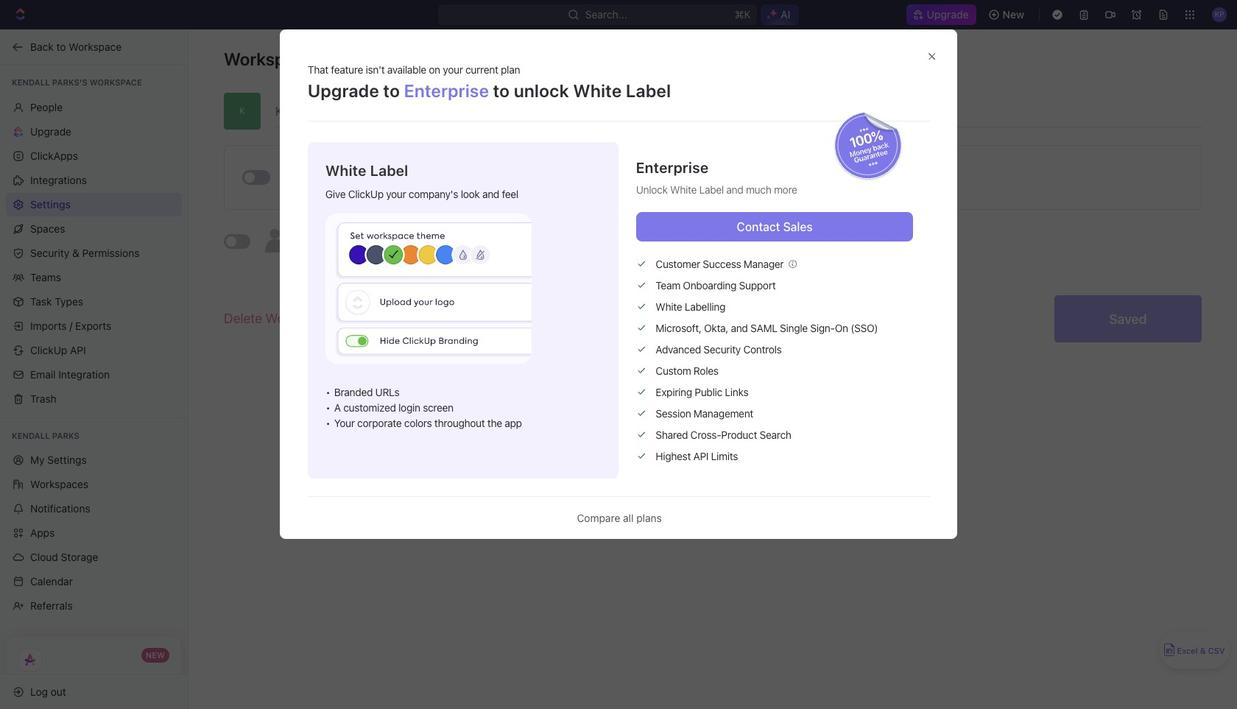 Task type: locate. For each thing, give the bounding box(es) containing it.
enterprise inside that feature isn't available on your current plan upgrade to enterprise to unlock white label
[[404, 80, 489, 101]]

upgrade
[[927, 8, 969, 21], [308, 80, 379, 101], [30, 125, 71, 137]]

and left much
[[727, 184, 744, 196]]

0 vertical spatial security
[[30, 246, 69, 259]]

label up brand
[[370, 162, 409, 179]]

apps link
[[6, 522, 182, 545]]

1 vertical spatial label
[[699, 184, 724, 196]]

1 vertical spatial enterprise
[[636, 159, 709, 176]]

workspace right delete
[[266, 311, 332, 326]]

1 vertical spatial &
[[1200, 646, 1206, 656]]

upgrade link
[[906, 4, 977, 25], [6, 120, 182, 143]]

saved
[[1110, 311, 1147, 327]]

my
[[30, 454, 45, 466]]

imports
[[30, 319, 67, 332]]

delete workspace
[[224, 311, 332, 326]]

integration
[[58, 368, 110, 380]]

urls
[[375, 386, 400, 398]]

personal workspace layout work by yourself? turn this on to maximize your efficiency by removing features designed for team collaboration.
[[309, 228, 812, 256]]

1 horizontal spatial upgrade
[[308, 80, 379, 101]]

0 vertical spatial api
[[70, 344, 86, 356]]

settings
[[318, 49, 385, 69], [30, 198, 71, 210], [47, 454, 87, 466]]

that
[[308, 63, 329, 76]]

team
[[726, 245, 748, 256]]

api up integration
[[70, 344, 86, 356]]

your inside that feature isn't available on your current plan upgrade to enterprise to unlock white label
[[443, 63, 463, 76]]

clickup down label
[[305, 180, 339, 192]]

look
[[461, 188, 480, 201]]

and
[[472, 180, 488, 192], [727, 184, 744, 196], [482, 188, 499, 201], [731, 322, 748, 335]]

1 horizontal spatial upgrade link
[[906, 4, 977, 25]]

api for highest
[[694, 450, 709, 463]]

0 vertical spatial new
[[1003, 8, 1025, 21]]

people link
[[6, 95, 182, 119]]

clickup api link
[[6, 338, 182, 362]]

0 vertical spatial &
[[72, 246, 79, 259]]

work
[[309, 245, 332, 256]]

0 vertical spatial enterprise
[[404, 80, 489, 101]]

to down layout
[[446, 245, 455, 256]]

highest
[[656, 450, 691, 463]]

white up with
[[326, 162, 367, 179]]

1 horizontal spatial &
[[1200, 646, 1206, 656]]

cloud
[[30, 551, 58, 564]]

Team Na﻿me text field
[[275, 93, 1202, 127]]

workspace right back
[[69, 40, 122, 53]]

your
[[334, 417, 355, 429]]

api down the cross-
[[694, 450, 709, 463]]

enterprise up unlock
[[636, 159, 709, 176]]

your inside personal workspace layout work by yourself? turn this on to maximize your efficiency by removing features designed for team collaboration.
[[502, 245, 522, 256]]

saved button
[[1055, 295, 1202, 343]]

current
[[466, 63, 498, 76]]

and left a
[[472, 180, 488, 192]]

& down spaces link
[[72, 246, 79, 259]]

on
[[429, 63, 440, 76], [433, 245, 444, 256]]

integrations link
[[6, 168, 182, 192]]

0 horizontal spatial upgrade
[[30, 125, 71, 137]]

to down available
[[383, 80, 400, 101]]

white up skin
[[283, 162, 316, 177]]

settings up spaces
[[30, 198, 71, 210]]

collaboration.
[[751, 245, 812, 256]]

& inside the security & permissions link
[[72, 246, 79, 259]]

workspace inside button
[[69, 40, 122, 53]]

to down plan
[[493, 80, 510, 101]]

okta,
[[704, 322, 729, 335]]

workspace up k
[[224, 49, 314, 69]]

search
[[760, 429, 792, 441]]

1 vertical spatial security
[[704, 343, 741, 356]]

clickup down the 'white label'
[[348, 188, 384, 201]]

2 vertical spatial upgrade
[[30, 125, 71, 137]]

upgrade link down people link
[[6, 120, 182, 143]]

settings up workspaces
[[47, 454, 87, 466]]

/
[[69, 319, 72, 332]]

new button
[[982, 3, 1033, 27]]

colors,
[[414, 180, 444, 192]]

links
[[725, 386, 749, 399]]

on right available
[[429, 63, 440, 76]]

notifications
[[30, 502, 90, 515]]

unlock
[[636, 184, 668, 196]]

2 vertical spatial settings
[[47, 454, 87, 466]]

white label skin clickup with your brand colors, logo, and a custom url.
[[283, 162, 556, 192]]

(sso)
[[851, 322, 878, 335]]

teams link
[[6, 266, 182, 289]]

app
[[505, 417, 522, 429]]

1 horizontal spatial new
[[1003, 8, 1025, 21]]

0 horizontal spatial enterprise
[[404, 80, 489, 101]]

white inside white label skin clickup with your brand colors, logo, and a custom url.
[[283, 162, 316, 177]]

removing
[[584, 245, 626, 256]]

1 horizontal spatial security
[[704, 343, 741, 356]]

0 horizontal spatial &
[[72, 246, 79, 259]]

session management
[[656, 408, 754, 420]]

clickup inside white label skin clickup with your brand colors, logo, and a custom url.
[[305, 180, 339, 192]]

url.
[[534, 180, 556, 192]]

workspace up turn at the top left of page
[[359, 228, 420, 242]]

enterprise down current
[[404, 80, 489, 101]]

to inside button
[[56, 40, 66, 53]]

0 vertical spatial upgrade link
[[906, 4, 977, 25]]

white down team
[[656, 301, 682, 313]]

clickup
[[305, 180, 339, 192], [348, 188, 384, 201], [30, 344, 67, 356]]

out
[[51, 685, 66, 698]]

1 horizontal spatial enterprise
[[636, 159, 709, 176]]

1 by from the left
[[334, 245, 345, 256]]

limits
[[711, 450, 738, 463]]

public
[[695, 386, 723, 399]]

& left 'csv'
[[1200, 646, 1206, 656]]

1 horizontal spatial by
[[571, 245, 582, 256]]

your down the 'white label'
[[363, 180, 383, 192]]

security
[[30, 246, 69, 259], [704, 343, 741, 356]]

advanced
[[656, 343, 701, 356]]

label
[[319, 162, 347, 177]]

spaces link
[[6, 217, 182, 241]]

1 horizontal spatial clickup
[[305, 180, 339, 192]]

& inside excel & csv 'link'
[[1200, 646, 1206, 656]]

branded urls a customized login screen your corporate colors throughout the app
[[334, 386, 522, 429]]

0 horizontal spatial api
[[70, 344, 86, 356]]

0 horizontal spatial security
[[30, 246, 69, 259]]

1 vertical spatial on
[[433, 245, 444, 256]]

security down spaces
[[30, 246, 69, 259]]

upgrade down the feature
[[308, 80, 379, 101]]

for
[[711, 245, 724, 256]]

on inside personal workspace layout work by yourself? turn this on to maximize your efficiency by removing features designed for team collaboration.
[[433, 245, 444, 256]]

on down layout
[[433, 245, 444, 256]]

& for csv
[[1200, 646, 1206, 656]]

1 horizontal spatial label
[[699, 184, 724, 196]]

your inside white label skin clickup with your brand colors, logo, and a custom url.
[[363, 180, 383, 192]]

your right maximize
[[502, 245, 522, 256]]

trash
[[30, 392, 57, 405]]

compare all plans button
[[577, 512, 662, 524]]

upgrade inside that feature isn't available on your current plan upgrade to enterprise to unlock white label
[[308, 80, 379, 101]]

0 vertical spatial label
[[370, 162, 409, 179]]

log out
[[30, 685, 66, 698]]

to
[[56, 40, 66, 53], [383, 80, 400, 101], [493, 80, 510, 101], [446, 245, 455, 256]]

and left feel on the left top of page
[[482, 188, 499, 201]]

0 horizontal spatial new
[[146, 650, 165, 660]]

upgrade link left new button
[[906, 4, 977, 25]]

new inside button
[[1003, 8, 1025, 21]]

white for label
[[283, 162, 316, 177]]

settings for my
[[47, 454, 87, 466]]

1 vertical spatial upgrade
[[308, 80, 379, 101]]

customized
[[343, 401, 396, 414]]

clickup down imports
[[30, 344, 67, 356]]

0 vertical spatial on
[[429, 63, 440, 76]]

1 vertical spatial api
[[694, 450, 709, 463]]

designed
[[667, 245, 709, 256]]

1 vertical spatial new
[[146, 650, 165, 660]]

& for permissions
[[72, 246, 79, 259]]

settings list image
[[326, 214, 532, 364]]

by down "personal"
[[334, 245, 345, 256]]

product
[[721, 429, 757, 441]]

security down okta,
[[704, 343, 741, 356]]

1 vertical spatial upgrade link
[[6, 120, 182, 143]]

your left current
[[443, 63, 463, 76]]

2 horizontal spatial clickup
[[348, 188, 384, 201]]

a
[[491, 180, 496, 192]]

workspaces
[[30, 478, 88, 491]]

enterprise inside "enterprise unlock white label and much more"
[[636, 159, 709, 176]]

calendar
[[30, 575, 73, 588]]

1 horizontal spatial api
[[694, 450, 709, 463]]

label left much
[[699, 184, 724, 196]]

people
[[30, 101, 63, 113]]

types
[[55, 295, 83, 308]]

security inside the security & permissions link
[[30, 246, 69, 259]]

customer success manager
[[656, 258, 784, 271]]

to right back
[[56, 40, 66, 53]]

by
[[334, 245, 345, 256], [571, 245, 582, 256]]

upgrade left new button
[[927, 8, 969, 21]]

brand
[[386, 180, 412, 192]]

white right unlock
[[670, 184, 697, 196]]

0 horizontal spatial label
[[370, 162, 409, 179]]

0 vertical spatial upgrade
[[927, 8, 969, 21]]

settings left available
[[318, 49, 385, 69]]

0 horizontal spatial by
[[334, 245, 345, 256]]

0 vertical spatial settings
[[318, 49, 385, 69]]

upgrade up clickapps
[[30, 125, 71, 137]]

task
[[30, 295, 52, 308]]

by left removing
[[571, 245, 582, 256]]

yourself?
[[348, 245, 388, 256]]

calendar link
[[6, 570, 182, 594]]

clickup api
[[30, 344, 86, 356]]

efficiency
[[525, 245, 568, 256]]



Task type: vqa. For each thing, say whether or not it's contained in the screenshot.
Cloud Storage link in the bottom left of the page
yes



Task type: describe. For each thing, give the bounding box(es) containing it.
sign-
[[811, 322, 835, 335]]

skin
[[283, 180, 302, 192]]

2 by from the left
[[571, 245, 582, 256]]

workspaces link
[[6, 473, 182, 496]]

back to workspace button
[[6, 35, 175, 59]]

cloud storage
[[30, 551, 98, 564]]

this
[[414, 245, 430, 256]]

customer
[[656, 258, 700, 271]]

imports / exports link
[[6, 314, 182, 338]]

excel & csv
[[1177, 646, 1225, 656]]

custom
[[499, 180, 532, 192]]

task types link
[[6, 290, 182, 313]]

cloud storage link
[[6, 546, 182, 569]]

0 horizontal spatial upgrade link
[[6, 120, 182, 143]]

session
[[656, 408, 691, 420]]

onboarding
[[683, 279, 737, 292]]

white inside "enterprise unlock white label and much more"
[[670, 184, 697, 196]]

contact sales button
[[636, 212, 914, 242]]

to inside personal workspace layout work by yourself? turn this on to maximize your efficiency by removing features designed for team collaboration.
[[446, 245, 455, 256]]

management
[[694, 408, 754, 420]]

referrals
[[30, 600, 73, 612]]

white label
[[326, 162, 409, 179]]

feel
[[502, 188, 519, 201]]

microsoft, okta, and saml single sign-on (sso)
[[656, 322, 878, 335]]

shared
[[656, 429, 688, 441]]

and inside "enterprise unlock white label and much more"
[[727, 184, 744, 196]]

support
[[739, 279, 776, 292]]

success
[[703, 258, 741, 271]]

workspace inside 'button'
[[266, 311, 332, 326]]

highest api limits
[[656, 450, 738, 463]]

personal
[[309, 228, 356, 242]]

workspace inside personal workspace layout work by yourself? turn this on to maximize your efficiency by removing features designed for team collaboration.
[[359, 228, 420, 242]]

that feature isn't available on your current plan upgrade to enterprise to unlock white label
[[308, 63, 671, 101]]

company's
[[409, 188, 458, 201]]

white labelling
[[656, 301, 726, 313]]

label inside "enterprise unlock white label and much more"
[[699, 184, 724, 196]]

delete
[[224, 311, 262, 326]]

workspace settings
[[224, 49, 385, 69]]

more
[[774, 184, 798, 196]]

plans
[[637, 512, 662, 524]]

your left the colors,
[[386, 188, 406, 201]]

my settings link
[[6, 449, 182, 472]]

contact
[[737, 220, 780, 234]]

unlock
[[514, 80, 569, 101]]

and inside white label skin clickup with your brand colors, logo, and a custom url.
[[472, 180, 488, 192]]

labelling
[[685, 301, 726, 313]]

white label
[[573, 80, 671, 101]]

much
[[746, 184, 772, 196]]

email integration link
[[6, 363, 182, 386]]

settings link
[[6, 193, 182, 216]]

custom roles
[[656, 365, 719, 377]]

enterprise unlock white label and much more
[[636, 159, 798, 196]]

0 horizontal spatial clickup
[[30, 344, 67, 356]]

maximize
[[458, 245, 500, 256]]

all
[[623, 512, 634, 524]]

screen
[[423, 401, 454, 414]]

security & permissions
[[30, 246, 140, 259]]

and right okta,
[[731, 322, 748, 335]]

on inside that feature isn't available on your current plan upgrade to enterprise to unlock white label
[[429, 63, 440, 76]]

available
[[387, 63, 426, 76]]

feature
[[331, 63, 363, 76]]

spaces
[[30, 222, 65, 235]]

sales
[[783, 220, 813, 234]]

manager
[[744, 258, 784, 271]]

the
[[488, 417, 502, 429]]

settings for workspace
[[318, 49, 385, 69]]

log
[[30, 685, 48, 698]]

white for labelling
[[656, 301, 682, 313]]

security & permissions link
[[6, 241, 182, 265]]

team
[[656, 279, 681, 292]]

login
[[399, 401, 420, 414]]

task types
[[30, 295, 83, 308]]

white for label
[[326, 162, 367, 179]]

clickapps
[[30, 149, 78, 162]]

microsoft,
[[656, 322, 702, 335]]

turn
[[391, 245, 411, 256]]

api for clickup
[[70, 344, 86, 356]]

a
[[334, 401, 341, 414]]

team onboarding support
[[656, 279, 776, 292]]

storage
[[61, 551, 98, 564]]

compare all plans
[[577, 512, 662, 524]]

logo,
[[447, 180, 469, 192]]

controls
[[744, 343, 782, 356]]

imports / exports
[[30, 319, 111, 332]]

1 vertical spatial settings
[[30, 198, 71, 210]]

with
[[342, 180, 361, 192]]

k
[[239, 105, 245, 116]]

2 horizontal spatial upgrade
[[927, 8, 969, 21]]

⌘k
[[735, 8, 751, 21]]

apps
[[30, 527, 55, 539]]

notifications link
[[6, 497, 182, 521]]

colors
[[404, 417, 432, 429]]

search...
[[586, 8, 628, 21]]



